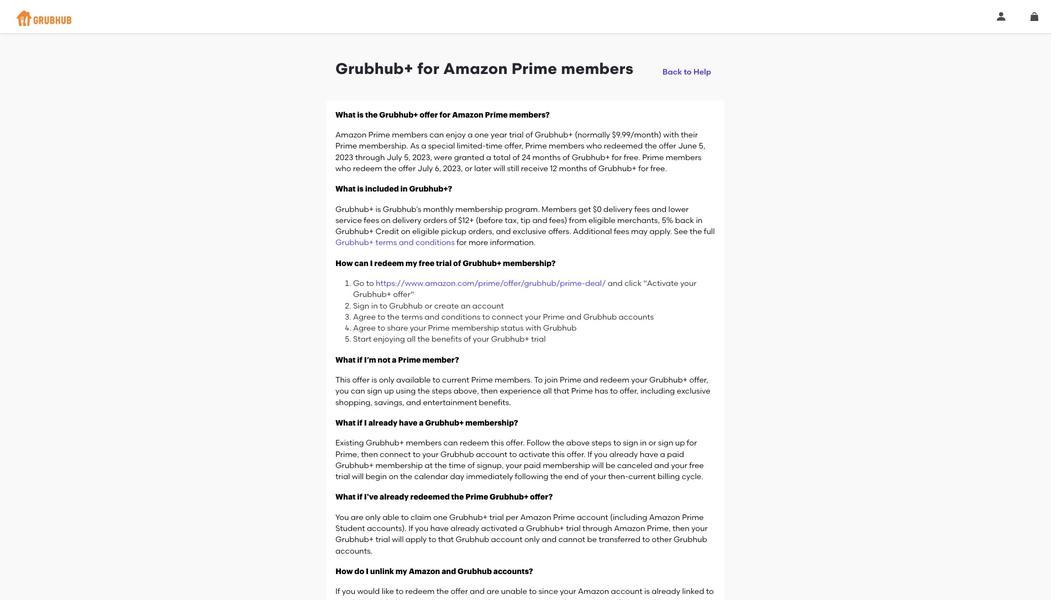 Task type: vqa. For each thing, say whether or not it's contained in the screenshot.
first log
no



Task type: locate. For each thing, give the bounding box(es) containing it.
activated
[[481, 525, 517, 534]]

3 if from the top
[[357, 494, 363, 502]]

trial inside 'existing grubhub+ members can redeem this offer. follow the above steps to sign in or sign up for prime, then connect to your grubhub account to activate this offer. if you already have a paid grubhub+ membership at the time of signup, your paid membership will be canceled and your free trial will begin on the calendar day immediately following the end of your then-current billing cycle.'
[[336, 473, 350, 482]]

have down savings,
[[399, 419, 418, 427]]

can down what if i already have a grubhub+ membership?
[[444, 439, 458, 448]]

your up including
[[631, 376, 648, 385]]

with left their
[[663, 130, 679, 140]]

steps up entertainment
[[432, 387, 452, 397]]

your inside the and click "activate your grubhub+ offer"
[[680, 279, 697, 289]]

0 horizontal spatial who
[[336, 164, 351, 174]]

all down the join
[[543, 387, 552, 397]]

trial left begin
[[336, 473, 350, 482]]

prime,
[[336, 450, 359, 460], [647, 525, 671, 534]]

july left 6, at the top left of the page
[[418, 164, 433, 174]]

enjoying
[[373, 335, 405, 345]]

i'm
[[364, 356, 376, 364]]

1 vertical spatial on
[[401, 227, 410, 237]]

1 horizontal spatial then
[[481, 387, 498, 397]]

offer down how do i unlink my amazon and grubhub accounts?
[[451, 588, 468, 597]]

existing grubhub+ members can redeem this offer. follow the above steps to sign in or sign up for prime, then connect to your grubhub account to activate this offer. if you already have a paid grubhub+ membership at the time of signup, your paid membership will be canceled and your free trial will begin on the calendar day immediately following the end of your then-current billing cycle.
[[336, 439, 704, 482]]

you inside 'existing grubhub+ members can redeem this offer. follow the above steps to sign in or sign up for prime, then connect to your grubhub account to activate this offer. if you already have a paid grubhub+ membership at the time of signup, your paid membership will be canceled and your free trial will begin on the calendar day immediately following the end of your then-current billing cycle.'
[[594, 450, 608, 460]]

of inside sign in to grubhub or create an account agree to the terms and conditions to connect your prime and grubhub accounts agree to share your prime membership status with grubhub start enjoying all the benefits of your grubhub+ trial
[[464, 335, 471, 345]]

0 horizontal spatial free.
[[624, 153, 641, 162]]

end
[[565, 473, 579, 482]]

0 horizontal spatial prime,
[[336, 450, 359, 460]]

later
[[474, 164, 492, 174]]

1 horizontal spatial exclusive
[[677, 387, 711, 397]]

back
[[675, 216, 694, 225]]

0 vertical spatial on
[[381, 216, 391, 225]]

1 horizontal spatial offer,
[[620, 387, 639, 397]]

trial inside amazon prime members can enjoy a one year trial of grubhub+ (normally $9.99/month) with their prime membership. as a special limited-time offer, prime members who redeemed the offer june 5, 2023 through july 5, 2023, were granted a total of 24 months of grubhub+ for free. prime members who redeem the offer july 6, 2023, or later will still receive 12 months of grubhub+ for free.
[[509, 130, 524, 140]]

up inside 'existing grubhub+ members can redeem this offer. follow the above steps to sign in or sign up for prime, then connect to your grubhub account to activate this offer. if you already have a paid grubhub+ membership at the time of signup, your paid membership will be canceled and your free trial will begin on the calendar day immediately following the end of your then-current billing cycle.'
[[675, 439, 685, 448]]

account right an at the left
[[472, 302, 504, 311]]

time down year
[[486, 142, 503, 151]]

cycle.
[[682, 473, 703, 482]]

membership.
[[359, 142, 408, 151]]

0 horizontal spatial 2023,
[[412, 153, 432, 162]]

0 vertical spatial exclusive
[[513, 227, 547, 237]]

will inside amazon prime members can enjoy a one year trial of grubhub+ (normally $9.99/month) with their prime membership. as a special limited-time offer, prime members who redeemed the offer june 5, 2023 through july 5, 2023, were granted a total of 24 months of grubhub+ for free. prime members who redeem the offer july 6, 2023, or later will still receive 12 months of grubhub+ for free.
[[494, 164, 505, 174]]

how for how do i unlink my amazon and grubhub accounts?
[[336, 568, 353, 576]]

who
[[586, 142, 602, 151], [336, 164, 351, 174]]

membership? down benefits.
[[465, 419, 518, 427]]

(including
[[610, 513, 647, 523]]

0 vertical spatial time
[[486, 142, 503, 151]]

a inside you are only able to claim one grubhub+ trial per amazon prime account (including amazon prime student accounts). if you have already activated a grubhub+ trial through amazon prime, then your grubhub+ trial will apply to that grubhub account only and cannot be transferred to other grubhub accounts.
[[519, 525, 524, 534]]

through inside amazon prime members can enjoy a one year trial of grubhub+ (normally $9.99/month) with their prime membership. as a special limited-time offer, prime members who redeemed the offer june 5, 2023 through july 5, 2023, were granted a total of 24 months of grubhub+ for free. prime members who redeem the offer july 6, 2023, or later will still receive 12 months of grubhub+ for free.
[[355, 153, 385, 162]]

and click "activate your grubhub+ offer"
[[353, 279, 697, 300]]

with inside amazon prime members can enjoy a one year trial of grubhub+ (normally $9.99/month) with their prime membership. as a special limited-time offer, prime members who redeemed the offer june 5, 2023 through july 5, 2023, were granted a total of 24 months of grubhub+ for free. prime members who redeem the offer july 6, 2023, or later will still receive 12 months of grubhub+ for free.
[[663, 130, 679, 140]]

amazon inside 'if you would like to redeem the offer and are unable to since your amazon account is already linked to another grubhub account, you can visit'
[[578, 588, 609, 597]]

what
[[336, 111, 356, 119], [336, 185, 356, 193], [336, 356, 356, 364], [336, 419, 356, 427], [336, 494, 356, 502]]

my
[[406, 260, 417, 267], [396, 568, 407, 576]]

that inside 'this offer is only available to current prime members. to join prime and redeem your grubhub+ offer, you can sign up using the steps above, then experience all that prime has to offer, including exclusive shopping, savings, and entertainment benefits.'
[[554, 387, 570, 397]]

i for if
[[364, 419, 367, 427]]

conditions
[[416, 238, 455, 248], [441, 313, 481, 322]]

agree
[[353, 313, 376, 322], [353, 324, 376, 333]]

months up "12"
[[533, 153, 561, 162]]

july down membership.
[[387, 153, 402, 162]]

what for what is included in grubhub+?
[[336, 185, 356, 193]]

like
[[382, 588, 394, 597]]

offers.
[[548, 227, 571, 237]]

0 vertical spatial who
[[586, 142, 602, 151]]

benefits.
[[479, 398, 511, 408]]

my right unlink
[[396, 568, 407, 576]]

steps inside 'this offer is only available to current prime members. to join prime and redeem your grubhub+ offer, you can sign up using the steps above, then experience all that prime has to offer, including exclusive shopping, savings, and entertainment benefits.'
[[432, 387, 452, 397]]

is for the
[[357, 111, 364, 119]]

in inside 'existing grubhub+ members can redeem this offer. follow the above steps to sign in or sign up for prime, then connect to your grubhub account to activate this offer. if you already have a paid grubhub+ membership at the time of signup, your paid membership will be canceled and your free trial will begin on the calendar day immediately following the end of your then-current billing cycle.'
[[640, 439, 647, 448]]

the left calendar
[[400, 473, 412, 482]]

1 if from the top
[[357, 356, 363, 364]]

1 vertical spatial 5,
[[404, 153, 411, 162]]

offer inside 'if you would like to redeem the offer and are unable to since your amazon account is already linked to another grubhub account, you can visit'
[[451, 588, 468, 597]]

4 what from the top
[[336, 419, 356, 427]]

current up above,
[[442, 376, 469, 385]]

share
[[387, 324, 408, 333]]

for inside 'existing grubhub+ members can redeem this offer. follow the above steps to sign in or sign up for prime, then connect to your grubhub account to activate this offer. if you already have a paid grubhub+ membership at the time of signup, your paid membership will be canceled and your free trial will begin on the calendar day immediately following the end of your then-current billing cycle.'
[[687, 439, 697, 448]]

already left activated
[[451, 525, 479, 534]]

1 horizontal spatial prime,
[[647, 525, 671, 534]]

you are only able to claim one grubhub+ trial per amazon prime account (including amazon prime student accounts). if you have already activated a grubhub+ trial through amazon prime, then your grubhub+ trial will apply to that grubhub account only and cannot be transferred to other grubhub accounts.
[[336, 513, 708, 556]]

amazon inside amazon prime members can enjoy a one year trial of grubhub+ (normally $9.99/month) with their prime membership. as a special limited-time offer, prime members who redeemed the offer june 5, 2023 through july 5, 2023, were granted a total of 24 months of grubhub+ for free. prime members who redeem the offer july 6, 2023, or later will still receive 12 months of grubhub+ for free.
[[336, 130, 367, 140]]

0 vertical spatial months
[[533, 153, 561, 162]]

https://www.amazon.com/prime/offer/grubhub/prime-
[[376, 279, 585, 289]]

all down share
[[407, 335, 416, 345]]

fees left the may
[[614, 227, 629, 237]]

1 horizontal spatial through
[[583, 525, 612, 534]]

1 what from the top
[[336, 111, 356, 119]]

in
[[400, 185, 408, 193], [696, 216, 703, 225], [371, 302, 378, 311], [640, 439, 647, 448]]

1 horizontal spatial up
[[675, 439, 685, 448]]

your right since
[[560, 588, 576, 597]]

if down shopping,
[[357, 419, 363, 427]]

2 how from the top
[[336, 568, 353, 576]]

0 horizontal spatial free
[[419, 260, 435, 267]]

offer up "special"
[[420, 111, 438, 119]]

of right 24
[[563, 153, 570, 162]]

what up you
[[336, 494, 356, 502]]

grubhub+ inside the and click "activate your grubhub+ offer"
[[353, 290, 391, 300]]

may
[[631, 227, 648, 237]]

then inside 'this offer is only available to current prime members. to join prime and redeem your grubhub+ offer, you can sign up using the steps above, then experience all that prime has to offer, including exclusive shopping, savings, and entertainment benefits.'
[[481, 387, 498, 397]]

sign
[[367, 387, 382, 397], [623, 439, 638, 448], [658, 439, 673, 448]]

through inside you are only able to claim one grubhub+ trial per amazon prime account (including amazon prime student accounts). if you have already activated a grubhub+ trial through amazon prime, then your grubhub+ trial will apply to that grubhub account only and cannot be transferred to other grubhub accounts.
[[583, 525, 612, 534]]

for
[[417, 59, 439, 78], [440, 111, 451, 119], [612, 153, 622, 162], [639, 164, 649, 174], [457, 238, 467, 248], [687, 439, 697, 448]]

all inside sign in to grubhub or create an account agree to the terms and conditions to connect your prime and grubhub accounts agree to share your prime membership status with grubhub start enjoying all the benefits of your grubhub+ trial
[[407, 335, 416, 345]]

including
[[641, 387, 675, 397]]

your
[[680, 279, 697, 289], [525, 313, 541, 322], [410, 324, 426, 333], [473, 335, 489, 345], [631, 376, 648, 385], [422, 450, 439, 460], [506, 461, 522, 471], [671, 461, 688, 471], [590, 473, 606, 482], [692, 525, 708, 534], [560, 588, 576, 597]]

0 vertical spatial eligible
[[589, 216, 616, 225]]

free down 'grubhub+ terms and conditions' link
[[419, 260, 435, 267]]

trial down accounts).
[[376, 536, 390, 545]]

0 horizontal spatial or
[[425, 302, 432, 311]]

current down canceled
[[629, 473, 656, 482]]

able
[[383, 513, 399, 523]]

1 horizontal spatial paid
[[667, 450, 684, 460]]

1 horizontal spatial are
[[487, 588, 499, 597]]

if
[[357, 356, 363, 364], [357, 419, 363, 427], [357, 494, 363, 502]]

conditions inside sign in to grubhub or create an account agree to the terms and conditions to connect your prime and grubhub accounts agree to share your prime membership status with grubhub start enjoying all the benefits of your grubhub+ trial
[[441, 313, 481, 322]]

member?
[[422, 356, 459, 364]]

can
[[430, 130, 444, 140], [354, 260, 369, 267], [351, 387, 365, 397], [444, 439, 458, 448], [453, 599, 468, 601]]

1 horizontal spatial delivery
[[604, 205, 633, 214]]

offer,
[[505, 142, 523, 151], [690, 376, 708, 385], [620, 387, 639, 397]]

will down 'total'
[[494, 164, 505, 174]]

0 vertical spatial conditions
[[416, 238, 455, 248]]

2 vertical spatial i
[[366, 568, 369, 576]]

if
[[588, 450, 592, 460], [409, 525, 413, 534], [336, 588, 340, 597]]

go
[[353, 279, 364, 289]]

your inside you are only able to claim one grubhub+ trial per amazon prime account (including amazon prime student accounts). if you have already activated a grubhub+ trial through amazon prime, then your grubhub+ trial will apply to that grubhub account only and cannot be transferred to other grubhub accounts.
[[692, 525, 708, 534]]

1 vertical spatial be
[[587, 536, 597, 545]]

sign up savings,
[[367, 387, 382, 397]]

is for included
[[357, 185, 364, 193]]

0 horizontal spatial offer.
[[506, 439, 525, 448]]

your inside 'if you would like to redeem the offer and are unable to since your amazon account is already linked to another grubhub account, you can visit'
[[560, 588, 576, 597]]

account
[[472, 302, 504, 311], [476, 450, 507, 460], [577, 513, 608, 523], [491, 536, 523, 545], [611, 588, 643, 597]]

be inside 'existing grubhub+ members can redeem this offer. follow the above steps to sign in or sign up for prime, then connect to your grubhub account to activate this offer. if you already have a paid grubhub+ membership at the time of signup, your paid membership will be canceled and your free trial will begin on the calendar day immediately following the end of your then-current billing cycle.'
[[606, 461, 616, 471]]

if you would like to redeem the offer and are unable to since your amazon account is already linked to another grubhub account, you can visit
[[336, 588, 714, 601]]

if up 'apply' in the bottom left of the page
[[409, 525, 413, 534]]

or inside 'existing grubhub+ members can redeem this offer. follow the above steps to sign in or sign up for prime, then connect to your grubhub account to activate this offer. if you already have a paid grubhub+ membership at the time of signup, your paid membership will be canceled and your free trial will begin on the calendar day immediately following the end of your then-current billing cycle.'
[[649, 439, 656, 448]]

enjoy
[[446, 130, 466, 140]]

$9.99/month)
[[612, 130, 662, 140]]

1 horizontal spatial all
[[543, 387, 552, 397]]

0 horizontal spatial sign
[[367, 387, 382, 397]]

this up signup,
[[491, 439, 504, 448]]

members
[[561, 59, 634, 78], [392, 130, 428, 140], [549, 142, 585, 151], [666, 153, 702, 162], [406, 439, 442, 448]]

free
[[419, 260, 435, 267], [689, 461, 704, 471]]

already inside 'existing grubhub+ members can redeem this offer. follow the above steps to sign in or sign up for prime, then connect to your grubhub account to activate this offer. if you already have a paid grubhub+ membership at the time of signup, your paid membership will be canceled and your free trial will begin on the calendar day immediately following the end of your then-current billing cycle.'
[[609, 450, 638, 460]]

0 horizontal spatial delivery
[[392, 216, 422, 225]]

will left canceled
[[592, 461, 604, 471]]

1 vertical spatial how
[[336, 568, 353, 576]]

redeem inside 'this offer is only available to current prime members. to join prime and redeem your grubhub+ offer, you can sign up using the steps above, then experience all that prime has to offer, including exclusive shopping, savings, and entertainment benefits.'
[[600, 376, 629, 385]]

grubhub right status
[[543, 324, 577, 333]]

1 vertical spatial i
[[364, 419, 367, 427]]

1 vertical spatial redeemed
[[410, 494, 450, 502]]

grubhub+ inside 'this offer is only available to current prime members. to join prime and redeem your grubhub+ offer, you can sign up using the steps above, then experience all that prime has to offer, including exclusive shopping, savings, and entertainment benefits.'
[[649, 376, 688, 385]]

current
[[442, 376, 469, 385], [629, 473, 656, 482]]

offer?
[[530, 494, 553, 502]]

limited-
[[457, 142, 486, 151]]

and inside 'if you would like to redeem the offer and are unable to since your amazon account is already linked to another grubhub account, you can visit'
[[470, 588, 485, 597]]

only up accounts?
[[524, 536, 540, 545]]

can up shopping,
[[351, 387, 365, 397]]

information.
[[490, 238, 536, 248]]

1 vertical spatial with
[[526, 324, 541, 333]]

with
[[663, 130, 679, 140], [526, 324, 541, 333]]

a
[[468, 130, 473, 140], [421, 142, 426, 151], [486, 153, 491, 162], [392, 356, 397, 364], [419, 419, 424, 427], [660, 450, 665, 460], [519, 525, 524, 534]]

exclusive right including
[[677, 387, 711, 397]]

(normally
[[575, 130, 610, 140]]

1 vertical spatial agree
[[353, 324, 376, 333]]

special
[[428, 142, 455, 151]]

1 vertical spatial current
[[629, 473, 656, 482]]

is inside grubhub+ is grubhub's monthly membership program. members get $0 delivery fees and lower service fees on delivery orders of $12+ (before tax, tip and fees) from eligible merchants, 5% back in grubhub+ credit on eligible pickup orders, and exclusive offers. additional fees may apply. see the full grubhub+ terms and conditions for more information.
[[376, 205, 381, 214]]

0 horizontal spatial if
[[336, 588, 340, 597]]

lower
[[669, 205, 689, 214]]

1 vertical spatial free
[[689, 461, 704, 471]]

grubhub+ for amazon prime members
[[336, 59, 634, 78]]

one
[[475, 130, 489, 140], [433, 513, 448, 523]]

what up 'this'
[[336, 356, 356, 364]]

grubhub down offer" in the left top of the page
[[389, 302, 423, 311]]

eligible
[[589, 216, 616, 225], [412, 227, 439, 237]]

2 horizontal spatial have
[[640, 450, 658, 460]]

0 vertical spatial agree
[[353, 313, 376, 322]]

0 vertical spatial 5,
[[699, 142, 706, 151]]

join
[[545, 376, 558, 385]]

1 vertical spatial if
[[409, 525, 413, 534]]

only up accounts).
[[365, 513, 381, 523]]

my down 'grubhub+ terms and conditions' link
[[406, 260, 417, 267]]

1 horizontal spatial eligible
[[589, 216, 616, 225]]

0 horizontal spatial up
[[384, 387, 394, 397]]

conditions down an at the left
[[441, 313, 481, 322]]

grubhub inside 'existing grubhub+ members can redeem this offer. follow the above steps to sign in or sign up for prime, then connect to your grubhub account to activate this offer. if you already have a paid grubhub+ membership at the time of signup, your paid membership will be canceled and your free trial will begin on the calendar day immediately following the end of your then-current billing cycle.'
[[441, 450, 474, 460]]

have up canceled
[[640, 450, 658, 460]]

1 horizontal spatial be
[[606, 461, 616, 471]]

what if i already have a grubhub+ membership?
[[336, 419, 518, 427]]

current inside 'this offer is only available to current prime members. to join prime and redeem your grubhub+ offer, you can sign up using the steps above, then experience all that prime has to offer, including exclusive shopping, savings, and entertainment benefits.'
[[442, 376, 469, 385]]

0 horizontal spatial terms
[[376, 238, 397, 248]]

1 vertical spatial who
[[336, 164, 351, 174]]

the left "full"
[[690, 227, 702, 237]]

0 horizontal spatial time
[[449, 461, 466, 471]]

0 vertical spatial are
[[351, 513, 363, 523]]

that down the join
[[554, 387, 570, 397]]

grubhub down activated
[[456, 536, 489, 545]]

july
[[387, 153, 402, 162], [418, 164, 433, 174]]

small image
[[997, 12, 1006, 21]]

0 vertical spatial offer.
[[506, 439, 525, 448]]

0 vertical spatial my
[[406, 260, 417, 267]]

0 vertical spatial july
[[387, 153, 402, 162]]

2 vertical spatial on
[[389, 473, 398, 482]]

0 vertical spatial redeemed
[[604, 142, 643, 151]]

redeem up signup,
[[460, 439, 489, 448]]

who down "(normally"
[[586, 142, 602, 151]]

offer.
[[506, 439, 525, 448], [567, 450, 586, 460]]

and
[[652, 205, 667, 214], [532, 216, 547, 225], [496, 227, 511, 237], [399, 238, 414, 248], [608, 279, 623, 289], [425, 313, 440, 322], [567, 313, 582, 322], [583, 376, 598, 385], [406, 398, 421, 408], [654, 461, 669, 471], [542, 536, 557, 545], [442, 568, 456, 576], [470, 588, 485, 597]]

3 what from the top
[[336, 356, 356, 364]]

0 vertical spatial with
[[663, 130, 679, 140]]

another
[[336, 599, 365, 601]]

5 what from the top
[[336, 494, 356, 502]]

service
[[336, 216, 362, 225]]

what up existing
[[336, 419, 356, 427]]

trial
[[509, 130, 524, 140], [436, 260, 452, 267], [531, 335, 546, 345], [336, 473, 350, 482], [489, 513, 504, 523], [566, 525, 581, 534], [376, 536, 390, 545]]

have
[[399, 419, 418, 427], [640, 450, 658, 460], [430, 525, 449, 534]]

my for amazon
[[396, 568, 407, 576]]

1 horizontal spatial or
[[465, 164, 472, 174]]

0 horizontal spatial offer,
[[505, 142, 523, 151]]

membership? down information.
[[503, 260, 556, 267]]

membership inside grubhub+ is grubhub's monthly membership program. members get $0 delivery fees and lower service fees on delivery orders of $12+ (before tax, tip and fees) from eligible merchants, 5% back in grubhub+ credit on eligible pickup orders, and exclusive offers. additional fees may apply. see the full grubhub+ terms and conditions for more information.
[[456, 205, 503, 214]]

do
[[354, 568, 364, 576]]

sign up canceled
[[623, 439, 638, 448]]

since
[[539, 588, 558, 597]]

0 vertical spatial then
[[481, 387, 498, 397]]

on right begin
[[389, 473, 398, 482]]

your right benefits
[[473, 335, 489, 345]]

how down "service"
[[336, 260, 353, 267]]

0 horizontal spatial paid
[[524, 461, 541, 471]]

offer. up activate
[[506, 439, 525, 448]]

0 horizontal spatial steps
[[432, 387, 452, 397]]

2 horizontal spatial then
[[673, 525, 690, 534]]

grubhub inside 'if you would like to redeem the offer and are unable to since your amazon account is already linked to another grubhub account, you can visit'
[[367, 599, 401, 601]]

2 what from the top
[[336, 185, 356, 193]]

0 horizontal spatial connect
[[380, 450, 411, 460]]

your inside 'this offer is only available to current prime members. to join prime and redeem your grubhub+ offer, you can sign up using the steps above, then experience all that prime has to offer, including exclusive shopping, savings, and entertainment benefits.'
[[631, 376, 648, 385]]

is down i'm
[[372, 376, 377, 385]]

2 if from the top
[[357, 419, 363, 427]]

has
[[595, 387, 608, 397]]

0 vertical spatial connect
[[492, 313, 523, 322]]

existing
[[336, 439, 364, 448]]

0 vertical spatial free.
[[624, 153, 641, 162]]

prime up 2023
[[336, 142, 357, 151]]

0 vertical spatial or
[[465, 164, 472, 174]]

1 how from the top
[[336, 260, 353, 267]]

redeemed down the $9.99/month)
[[604, 142, 643, 151]]

0 vertical spatial if
[[588, 450, 592, 460]]

agree up start
[[353, 324, 376, 333]]

free up cycle.
[[689, 461, 704, 471]]

small image
[[1030, 12, 1039, 21]]

1 vertical spatial terms
[[401, 313, 423, 322]]

offer, inside amazon prime members can enjoy a one year trial of grubhub+ (normally $9.99/month) with their prime membership. as a special limited-time offer, prime members who redeemed the offer june 5, 2023 through july 5, 2023, were granted a total of 24 months of grubhub+ for free. prime members who redeem the offer july 6, 2023, or later will still receive 12 months of grubhub+ for free.
[[505, 142, 523, 151]]

for inside grubhub+ is grubhub's monthly membership program. members get $0 delivery fees and lower service fees on delivery orders of $12+ (before tax, tip and fees) from eligible merchants, 5% back in grubhub+ credit on eligible pickup orders, and exclusive offers. additional fees may apply. see the full grubhub+ terms and conditions for more information.
[[457, 238, 467, 248]]

offer right 'this'
[[352, 376, 370, 385]]

redeem up included
[[353, 164, 382, 174]]

0 horizontal spatial then
[[361, 450, 378, 460]]

or left create
[[425, 302, 432, 311]]

conditions inside grubhub+ is grubhub's monthly membership program. members get $0 delivery fees and lower service fees on delivery orders of $12+ (before tax, tip and fees) from eligible merchants, 5% back in grubhub+ credit on eligible pickup orders, and exclusive offers. additional fees may apply. see the full grubhub+ terms and conditions for more information.
[[416, 238, 455, 248]]

then down existing
[[361, 450, 378, 460]]

5%
[[662, 216, 673, 225]]

0 vertical spatial through
[[355, 153, 385, 162]]

can inside amazon prime members can enjoy a one year trial of grubhub+ (normally $9.99/month) with their prime membership. as a special limited-time offer, prime members who redeemed the offer june 5, 2023 through july 5, 2023, were granted a total of 24 months of grubhub+ for free. prime members who redeem the offer july 6, 2023, or later will still receive 12 months of grubhub+ for free.
[[430, 130, 444, 140]]

one for limited-
[[475, 130, 489, 140]]

if for i
[[357, 419, 363, 427]]

1 horizontal spatial free.
[[651, 164, 667, 174]]

redeemed down calendar
[[410, 494, 450, 502]]

redeemed
[[604, 142, 643, 151], [410, 494, 450, 502]]

grubhub+ terms and conditions link
[[336, 238, 455, 248]]

will
[[494, 164, 505, 174], [592, 461, 604, 471], [352, 473, 364, 482], [392, 536, 404, 545]]

billing
[[658, 473, 680, 482]]

fees up merchants,
[[635, 205, 650, 214]]

only down not
[[379, 376, 394, 385]]

grubhub+ inside sign in to grubhub or create an account agree to the terms and conditions to connect your prime and grubhub accounts agree to share your prime membership status with grubhub start enjoying all the benefits of your grubhub+ trial
[[491, 335, 529, 345]]

be
[[606, 461, 616, 471], [587, 536, 597, 545]]

1 horizontal spatial time
[[486, 142, 503, 151]]

1 vertical spatial steps
[[592, 439, 612, 448]]

1 vertical spatial delivery
[[392, 216, 422, 225]]

in up grubhub's
[[400, 185, 408, 193]]

exclusive
[[513, 227, 547, 237], [677, 387, 711, 397]]

2 agree from the top
[[353, 324, 376, 333]]

$0
[[593, 205, 602, 214]]

what for what if i already have a grubhub+ membership?
[[336, 419, 356, 427]]

is for grubhub's
[[376, 205, 381, 214]]

sign up billing
[[658, 439, 673, 448]]

redeemed inside amazon prime members can enjoy a one year trial of grubhub+ (normally $9.99/month) with their prime membership. as a special limited-time offer, prime members who redeemed the offer june 5, 2023 through july 5, 2023, were granted a total of 24 months of grubhub+ for free. prime members who redeem the offer july 6, 2023, or later will still receive 12 months of grubhub+ for free.
[[604, 142, 643, 151]]

redeem inside 'existing grubhub+ members can redeem this offer. follow the above steps to sign in or sign up for prime, then connect to your grubhub account to activate this offer. if you already have a paid grubhub+ membership at the time of signup, your paid membership will be canceled and your free trial will begin on the calendar day immediately following the end of your then-current billing cycle.'
[[460, 439, 489, 448]]

0 horizontal spatial eligible
[[412, 227, 439, 237]]

is left included
[[357, 185, 364, 193]]

redeem up 'account,'
[[405, 588, 435, 597]]

free.
[[624, 153, 641, 162], [651, 164, 667, 174]]

1 vertical spatial my
[[396, 568, 407, 576]]

in inside sign in to grubhub or create an account agree to the terms and conditions to connect your prime and grubhub accounts agree to share your prime membership status with grubhub start enjoying all the benefits of your grubhub+ trial
[[371, 302, 378, 311]]

1 vertical spatial connect
[[380, 450, 411, 460]]

then
[[481, 387, 498, 397], [361, 450, 378, 460], [673, 525, 690, 534]]

0 vertical spatial current
[[442, 376, 469, 385]]

entertainment
[[423, 398, 477, 408]]

account inside 'existing grubhub+ members can redeem this offer. follow the above steps to sign in or sign up for prime, then connect to your grubhub account to activate this offer. if you already have a paid grubhub+ membership at the time of signup, your paid membership will be canceled and your free trial will begin on the calendar day immediately following the end of your then-current billing cycle.'
[[476, 450, 507, 460]]

that inside you are only able to claim one grubhub+ trial per amazon prime account (including amazon prime student accounts). if you have already activated a grubhub+ trial through amazon prime, then your grubhub+ trial will apply to that grubhub account only and cannot be transferred to other grubhub accounts.
[[438, 536, 454, 545]]

1 vertical spatial offer,
[[690, 376, 708, 385]]

0 horizontal spatial one
[[433, 513, 448, 523]]

prime up cannot
[[553, 513, 575, 523]]

1 vertical spatial fees
[[364, 216, 379, 225]]

paid up the following
[[524, 461, 541, 471]]

1 horizontal spatial if
[[409, 525, 413, 534]]

1 vertical spatial time
[[449, 461, 466, 471]]

members
[[542, 205, 577, 214]]

is left the linked
[[644, 588, 650, 597]]

paid up billing
[[667, 450, 684, 460]]

steps
[[432, 387, 452, 397], [592, 439, 612, 448]]

0 vertical spatial only
[[379, 376, 394, 385]]

linked
[[682, 588, 704, 597]]

prime up available
[[398, 356, 421, 364]]

0 vertical spatial all
[[407, 335, 416, 345]]

0 vertical spatial steps
[[432, 387, 452, 397]]

0 horizontal spatial this
[[491, 439, 504, 448]]

what if i've already redeemed the prime grubhub+ offer?
[[336, 494, 553, 502]]

your down cycle.
[[692, 525, 708, 534]]

one inside you are only able to claim one grubhub+ trial per amazon prime account (including amazon prime student accounts). if you have already activated a grubhub+ trial through amazon prime, then your grubhub+ trial will apply to that grubhub account only and cannot be transferred to other grubhub accounts.
[[433, 513, 448, 523]]

if up another
[[336, 588, 340, 597]]

get
[[579, 205, 591, 214]]

that
[[554, 387, 570, 397], [438, 536, 454, 545]]

2 horizontal spatial fees
[[635, 205, 650, 214]]

grubhub up visit on the left of the page
[[458, 568, 492, 576]]

with right status
[[526, 324, 541, 333]]

0 horizontal spatial all
[[407, 335, 416, 345]]

are inside 'if you would like to redeem the offer and are unable to since your amazon account is already linked to another grubhub account, you can visit'
[[487, 588, 499, 597]]

membership down an at the left
[[452, 324, 499, 333]]

0 vertical spatial paid
[[667, 450, 684, 460]]

one inside amazon prime members can enjoy a one year trial of grubhub+ (normally $9.99/month) with their prime membership. as a special limited-time offer, prime members who redeemed the offer june 5, 2023 through july 5, 2023, were granted a total of 24 months of grubhub+ for free. prime members who redeem the offer july 6, 2023, or later will still receive 12 months of grubhub+ for free.
[[475, 130, 489, 140]]



Task type: describe. For each thing, give the bounding box(es) containing it.
activate
[[519, 450, 550, 460]]

benefits
[[432, 335, 462, 345]]

more
[[469, 238, 488, 248]]

tip
[[521, 216, 531, 225]]

already up able
[[380, 494, 409, 502]]

the inside 'this offer is only available to current prime members. to join prime and redeem your grubhub+ offer, you can sign up using the steps above, then experience all that prime has to offer, including exclusive shopping, savings, and entertainment benefits.'
[[418, 387, 430, 397]]

will left begin
[[352, 473, 364, 482]]

i for do
[[366, 568, 369, 576]]

1 vertical spatial membership?
[[465, 419, 518, 427]]

your up the following
[[506, 461, 522, 471]]

connect inside sign in to grubhub or create an account agree to the terms and conditions to connect your prime and grubhub accounts agree to share your prime membership status with grubhub start enjoying all the benefits of your grubhub+ trial
[[492, 313, 523, 322]]

back to help
[[663, 67, 711, 77]]

exclusive inside grubhub+ is grubhub's monthly membership program. members get $0 delivery fees and lower service fees on delivery orders of $12+ (before tax, tip and fees) from eligible merchants, 5% back in grubhub+ credit on eligible pickup orders, and exclusive offers. additional fees may apply. see the full grubhub+ terms and conditions for more information.
[[513, 227, 547, 237]]

of down "(normally"
[[589, 164, 597, 174]]

click
[[625, 279, 642, 289]]

or inside sign in to grubhub or create an account agree to the terms and conditions to connect your prime and grubhub accounts agree to share your prime membership status with grubhub start enjoying all the benefits of your grubhub+ trial
[[425, 302, 432, 311]]

trial inside sign in to grubhub or create an account agree to the terms and conditions to connect your prime and grubhub accounts agree to share your prime membership status with grubhub start enjoying all the benefits of your grubhub+ trial
[[531, 335, 546, 345]]

can inside 'if you would like to redeem the offer and are unable to since your amazon account is already linked to another grubhub account, you can visit'
[[453, 599, 468, 601]]

of up go to https://www.amazon.com/prime/offer/grubhub/prime-deal/
[[453, 260, 461, 267]]

1 vertical spatial only
[[365, 513, 381, 523]]

terms inside grubhub+ is grubhub's monthly membership program. members get $0 delivery fees and lower service fees on delivery orders of $12+ (before tax, tip and fees) from eligible merchants, 5% back in grubhub+ credit on eligible pickup orders, and exclusive offers. additional fees may apply. see the full grubhub+ terms and conditions for more information.
[[376, 238, 397, 248]]

pickup
[[441, 227, 467, 237]]

begin
[[366, 473, 387, 482]]

account up cannot
[[577, 513, 608, 523]]

0 vertical spatial membership?
[[503, 260, 556, 267]]

1 horizontal spatial sign
[[623, 439, 638, 448]]

other
[[652, 536, 672, 545]]

already inside you are only able to claim one grubhub+ trial per amazon prime account (including amazon prime student accounts). if you have already activated a grubhub+ trial through amazon prime, then your grubhub+ trial will apply to that grubhub account only and cannot be transferred to other grubhub accounts.
[[451, 525, 479, 534]]

your down the and click "activate your grubhub+ offer" at the top of the page
[[525, 313, 541, 322]]

2 vertical spatial offer,
[[620, 387, 639, 397]]

grubhub+?
[[409, 185, 452, 193]]

accounts?
[[493, 568, 533, 576]]

in inside grubhub+ is grubhub's monthly membership program. members get $0 delivery fees and lower service fees on delivery orders of $12+ (before tax, tip and fees) from eligible merchants, 5% back in grubhub+ credit on eligible pickup orders, and exclusive offers. additional fees may apply. see the full grubhub+ terms and conditions for more information.
[[696, 216, 703, 225]]

1 horizontal spatial 2023,
[[443, 164, 463, 174]]

account inside 'if you would like to redeem the offer and are unable to since your amazon account is already linked to another grubhub account, you can visit'
[[611, 588, 643, 597]]

and inside the and click "activate your grubhub+ offer"
[[608, 279, 623, 289]]

prime, inside you are only able to claim one grubhub+ trial per amazon prime account (including amazon prime student accounts). if you have already activated a grubhub+ trial through amazon prime, then your grubhub+ trial will apply to that grubhub account only and cannot be transferred to other grubhub accounts.
[[647, 525, 671, 534]]

you inside you are only able to claim one grubhub+ trial per amazon prime account (including amazon prime student accounts). if you have already activated a grubhub+ trial through amazon prime, then your grubhub+ trial will apply to that grubhub account only and cannot be transferred to other grubhub accounts.
[[415, 525, 429, 534]]

(before
[[476, 216, 503, 225]]

prime up benefits
[[428, 324, 450, 333]]

offer inside 'this offer is only available to current prime members. to join prime and redeem your grubhub+ offer, you can sign up using the steps above, then experience all that prime has to offer, including exclusive shopping, savings, and entertainment benefits.'
[[352, 376, 370, 385]]

prime up membership.
[[368, 130, 390, 140]]

then inside you are only able to claim one grubhub+ trial per amazon prime account (including amazon prime student accounts). if you have already activated a grubhub+ trial through amazon prime, then your grubhub+ trial will apply to that grubhub account only and cannot be transferred to other grubhub accounts.
[[673, 525, 690, 534]]

your up billing
[[671, 461, 688, 471]]

what for what if i've already redeemed the prime grubhub+ offer?
[[336, 494, 356, 502]]

your left then- at the bottom right of page
[[590, 473, 606, 482]]

prime right the join
[[560, 376, 582, 385]]

1 vertical spatial eligible
[[412, 227, 439, 237]]

0 vertical spatial 2023,
[[412, 153, 432, 162]]

https://www.amazon.com/prime/offer/grubhub/prime-deal/ link
[[376, 279, 606, 289]]

total
[[493, 153, 511, 162]]

your right share
[[410, 324, 426, 333]]

all inside 'this offer is only available to current prime members. to join prime and redeem your grubhub+ offer, you can sign up using the steps above, then experience all that prime has to offer, including exclusive shopping, savings, and entertainment benefits.'
[[543, 387, 552, 397]]

savings,
[[374, 398, 404, 408]]

have inside you are only able to claim one grubhub+ trial per amazon prime account (including amazon prime student accounts). if you have already activated a grubhub+ trial through amazon prime, then your grubhub+ trial will apply to that grubhub account only and cannot be transferred to other grubhub accounts.
[[430, 525, 449, 534]]

what for what if i'm not a prime member?
[[336, 356, 356, 364]]

at
[[425, 461, 433, 471]]

this offer is only available to current prime members. to join prime and redeem your grubhub+ offer, you can sign up using the steps above, then experience all that prime has to offer, including exclusive shopping, savings, and entertainment benefits.
[[336, 376, 711, 408]]

prime down immediately
[[465, 494, 488, 502]]

prime down cycle.
[[682, 513, 704, 523]]

a up later
[[486, 153, 491, 162]]

visit
[[469, 599, 484, 601]]

prime, inside 'existing grubhub+ members can redeem this offer. follow the above steps to sign in or sign up for prime, then connect to your grubhub account to activate this offer. if you already have a paid grubhub+ membership at the time of signup, your paid membership will be canceled and your free trial will begin on the calendar day immediately following the end of your then-current billing cycle.'
[[336, 450, 359, 460]]

of right end
[[581, 473, 588, 482]]

only inside 'this offer is only available to current prime members. to join prime and redeem your grubhub+ offer, you can sign up using the steps above, then experience all that prime has to offer, including exclusive shopping, savings, and entertainment benefits.'
[[379, 376, 394, 385]]

i've
[[364, 494, 378, 502]]

prime down the and click "activate your grubhub+ offer" at the top of the page
[[543, 313, 565, 322]]

fees)
[[549, 216, 567, 225]]

what for what is the grubhub+ offer for amazon prime members?
[[336, 111, 356, 119]]

offer down "as" on the top left of the page
[[398, 164, 416, 174]]

2 vertical spatial only
[[524, 536, 540, 545]]

of left signup,
[[468, 461, 475, 471]]

to
[[534, 376, 543, 385]]

6,
[[435, 164, 441, 174]]

the left end
[[550, 473, 563, 482]]

what if i'm not a prime member?
[[336, 356, 459, 364]]

prime up above,
[[471, 376, 493, 385]]

membership inside sign in to grubhub or create an account agree to the terms and conditions to connect your prime and grubhub accounts agree to share your prime membership status with grubhub start enjoying all the benefits of your grubhub+ trial
[[452, 324, 499, 333]]

my for free
[[406, 260, 417, 267]]

if for i'm
[[357, 356, 363, 364]]

up inside 'this offer is only available to current prime members. to join prime and redeem your grubhub+ offer, you can sign up using the steps above, then experience all that prime has to offer, including exclusive shopping, savings, and entertainment benefits.'
[[384, 387, 394, 397]]

sign in to grubhub or create an account agree to the terms and conditions to connect your prime and grubhub accounts agree to share your prime membership status with grubhub start enjoying all the benefits of your grubhub+ trial
[[353, 302, 654, 345]]

a down entertainment
[[419, 419, 424, 427]]

2023
[[336, 153, 353, 162]]

grubhub right the "other"
[[674, 536, 707, 545]]

is inside 'if you would like to redeem the offer and are unable to since your amazon account is already linked to another grubhub account, you can visit'
[[644, 588, 650, 597]]

not
[[378, 356, 391, 364]]

still
[[507, 164, 519, 174]]

the down day
[[451, 494, 464, 502]]

prime up 24
[[525, 142, 547, 151]]

is inside 'this offer is only available to current prime members. to join prime and redeem your grubhub+ offer, you can sign up using the steps above, then experience all that prime has to offer, including exclusive shopping, savings, and entertainment benefits.'
[[372, 376, 377, 385]]

grubhub logo image
[[17, 7, 72, 29]]

sign inside 'this offer is only available to current prime members. to join prime and redeem your grubhub+ offer, you can sign up using the steps above, then experience all that prime has to offer, including exclusive shopping, savings, and entertainment benefits.'
[[367, 387, 382, 397]]

2 horizontal spatial sign
[[658, 439, 673, 448]]

are inside you are only able to claim one grubhub+ trial per amazon prime account (including amazon prime student accounts). if you have already activated a grubhub+ trial through amazon prime, then your grubhub+ trial will apply to that grubhub account only and cannot be transferred to other grubhub accounts.
[[351, 513, 363, 523]]

grubhub+ is grubhub's monthly membership program. members get $0 delivery fees and lower service fees on delivery orders of $12+ (before tax, tip and fees) from eligible merchants, 5% back in grubhub+ credit on eligible pickup orders, and exclusive offers. additional fees may apply. see the full grubhub+ terms and conditions for more information.
[[336, 205, 715, 248]]

with inside sign in to grubhub or create an account agree to the terms and conditions to connect your prime and grubhub accounts agree to share your prime membership status with grubhub start enjoying all the benefits of your grubhub+ trial
[[526, 324, 541, 333]]

you inside 'this offer is only available to current prime members. to join prime and redeem your grubhub+ offer, you can sign up using the steps above, then experience all that prime has to offer, including exclusive shopping, savings, and entertainment benefits.'
[[336, 387, 349, 397]]

be inside you are only able to claim one grubhub+ trial per amazon prime account (including amazon prime student accounts). if you have already activated a grubhub+ trial through amazon prime, then your grubhub+ trial will apply to that grubhub account only and cannot be transferred to other grubhub accounts.
[[587, 536, 597, 545]]

the up share
[[387, 313, 400, 322]]

would
[[357, 588, 380, 597]]

using
[[396, 387, 416, 397]]

included
[[365, 185, 399, 193]]

a right not
[[392, 356, 397, 364]]

program.
[[505, 205, 540, 214]]

prime down the $9.99/month)
[[642, 153, 664, 162]]

orders
[[423, 216, 447, 225]]

and inside you are only able to claim one grubhub+ trial per amazon prime account (including amazon prime student accounts). if you have already activated a grubhub+ trial through amazon prime, then your grubhub+ trial will apply to that grubhub account only and cannot be transferred to other grubhub accounts.
[[542, 536, 557, 545]]

can up go
[[354, 260, 369, 267]]

canceled
[[617, 461, 653, 471]]

immediately
[[466, 473, 513, 482]]

i for can
[[370, 260, 373, 267]]

full
[[704, 227, 715, 237]]

if inside you are only able to claim one grubhub+ trial per amazon prime account (including amazon prime student accounts). if you have already activated a grubhub+ trial through amazon prime, then your grubhub+ trial will apply to that grubhub account only and cannot be transferred to other grubhub accounts.
[[409, 525, 413, 534]]

unable
[[501, 588, 527, 597]]

merchants,
[[617, 216, 660, 225]]

0 vertical spatial free
[[419, 260, 435, 267]]

steps inside 'existing grubhub+ members can redeem this offer. follow the above steps to sign in or sign up for prime, then connect to your grubhub account to activate this offer. if you already have a paid grubhub+ membership at the time of signup, your paid membership will be canceled and your free trial will begin on the calendar day immediately following the end of your then-current billing cycle.'
[[592, 439, 612, 448]]

what is the grubhub+ offer for amazon prime members?
[[336, 111, 550, 119]]

"activate
[[644, 279, 679, 289]]

grubhub down deal/
[[583, 313, 617, 322]]

account inside sign in to grubhub or create an account agree to the terms and conditions to connect your prime and grubhub accounts agree to share your prime membership status with grubhub start enjoying all the benefits of your grubhub+ trial
[[472, 302, 504, 311]]

accounts).
[[367, 525, 407, 534]]

connect inside 'existing grubhub+ members can redeem this offer. follow the above steps to sign in or sign up for prime, then connect to your grubhub account to activate this offer. if you already have a paid grubhub+ membership at the time of signup, your paid membership will be canceled and your free trial will begin on the calendar day immediately following the end of your then-current billing cycle.'
[[380, 450, 411, 460]]

if inside 'existing grubhub+ members can redeem this offer. follow the above steps to sign in or sign up for prime, then connect to your grubhub account to activate this offer. if you already have a paid grubhub+ membership at the time of signup, your paid membership will be canceled and your free trial will begin on the calendar day immediately following the end of your then-current billing cycle.'
[[588, 450, 592, 460]]

orders,
[[468, 227, 494, 237]]

account down activated
[[491, 536, 523, 545]]

prime left has
[[571, 387, 593, 397]]

one for have
[[433, 513, 448, 523]]

0 vertical spatial this
[[491, 439, 504, 448]]

or inside amazon prime members can enjoy a one year trial of grubhub+ (normally $9.99/month) with their prime membership. as a special limited-time offer, prime members who redeemed the offer june 5, 2023 through july 5, 2023, were granted a total of 24 months of grubhub+ for free. prime members who redeem the offer july 6, 2023, or later will still receive 12 months of grubhub+ for free.
[[465, 164, 472, 174]]

the left benefits
[[418, 335, 430, 345]]

receive
[[521, 164, 548, 174]]

trial up activated
[[489, 513, 504, 523]]

if inside 'if you would like to redeem the offer and are unable to since your amazon account is already linked to another grubhub account, you can visit'
[[336, 588, 340, 597]]

how can i redeem my free trial of grubhub+ membership?
[[336, 260, 556, 267]]

shopping,
[[336, 398, 373, 408]]

redeem inside 'if you would like to redeem the offer and are unable to since your amazon account is already linked to another grubhub account, you can visit'
[[405, 588, 435, 597]]

trial up cannot
[[566, 525, 581, 534]]

calendar
[[414, 473, 448, 482]]

then-
[[608, 473, 629, 482]]

above,
[[454, 387, 479, 397]]

the left above
[[552, 439, 565, 448]]

can inside 'existing grubhub+ members can redeem this offer. follow the above steps to sign in or sign up for prime, then connect to your grubhub account to activate this offer. if you already have a paid grubhub+ membership at the time of signup, your paid membership will be canceled and your free trial will begin on the calendar day immediately following the end of your then-current billing cycle.'
[[444, 439, 458, 448]]

1 horizontal spatial july
[[418, 164, 433, 174]]

current inside 'existing grubhub+ members can redeem this offer. follow the above steps to sign in or sign up for prime, then connect to your grubhub account to activate this offer. if you already have a paid grubhub+ membership at the time of signup, your paid membership will be canceled and your free trial will begin on the calendar day immediately following the end of your then-current billing cycle.'
[[629, 473, 656, 482]]

june
[[678, 142, 697, 151]]

the up membership.
[[365, 111, 378, 119]]

prime up members?
[[512, 59, 557, 78]]

if for i've
[[357, 494, 363, 502]]

the inside grubhub+ is grubhub's monthly membership program. members get $0 delivery fees and lower service fees on delivery orders of $12+ (before tax, tip and fees) from eligible merchants, 5% back in grubhub+ credit on eligible pickup orders, and exclusive offers. additional fees may apply. see the full grubhub+ terms and conditions for more information.
[[690, 227, 702, 237]]

the inside 'if you would like to redeem the offer and are unable to since your amazon account is already linked to another grubhub account, you can visit'
[[437, 588, 449, 597]]

additional
[[573, 227, 612, 237]]

members.
[[495, 376, 533, 385]]

on inside 'existing grubhub+ members can redeem this offer. follow the above steps to sign in or sign up for prime, then connect to your grubhub account to activate this offer. if you already have a paid grubhub+ membership at the time of signup, your paid membership will be canceled and your free trial will begin on the calendar day immediately following the end of your then-current billing cycle.'
[[389, 473, 398, 482]]

1 vertical spatial months
[[559, 164, 587, 174]]

the right at
[[435, 461, 447, 471]]

a right "as" on the top left of the page
[[421, 142, 426, 151]]

trial down pickup
[[436, 260, 452, 267]]

redeem down 'grubhub+ terms and conditions' link
[[374, 260, 404, 267]]

0 horizontal spatial have
[[399, 419, 418, 427]]

granted
[[454, 153, 484, 162]]

of left 24
[[513, 153, 520, 162]]

and inside 'existing grubhub+ members can redeem this offer. follow the above steps to sign in or sign up for prime, then connect to your grubhub account to activate this offer. if you already have a paid grubhub+ membership at the time of signup, your paid membership will be canceled and your free trial will begin on the calendar day immediately following the end of your then-current billing cycle.'
[[654, 461, 669, 471]]

help
[[694, 67, 711, 77]]

account,
[[403, 599, 436, 601]]

time inside 'existing grubhub+ members can redeem this offer. follow the above steps to sign in or sign up for prime, then connect to your grubhub account to activate this offer. if you already have a paid grubhub+ membership at the time of signup, your paid membership will be canceled and your free trial will begin on the calendar day immediately following the end of your then-current billing cycle.'
[[449, 461, 466, 471]]

1 agree from the top
[[353, 313, 376, 322]]

see
[[674, 227, 688, 237]]

the up what is included in grubhub+?
[[384, 164, 396, 174]]

1 horizontal spatial 5,
[[699, 142, 706, 151]]

time inside amazon prime members can enjoy a one year trial of grubhub+ (normally $9.99/month) with their prime membership. as a special limited-time offer, prime members who redeemed the offer june 5, 2023 through july 5, 2023, were granted a total of 24 months of grubhub+ for free. prime members who redeem the offer july 6, 2023, or later will still receive 12 months of grubhub+ for free.
[[486, 142, 503, 151]]

start
[[353, 335, 372, 345]]

as
[[410, 142, 419, 151]]

exclusive inside 'this offer is only available to current prime members. to join prime and redeem your grubhub+ offer, you can sign up using the steps above, then experience all that prime has to offer, including exclusive shopping, savings, and entertainment benefits.'
[[677, 387, 711, 397]]

free inside 'existing grubhub+ members can redeem this offer. follow the above steps to sign in or sign up for prime, then connect to your grubhub account to activate this offer. if you already have a paid grubhub+ membership at the time of signup, your paid membership will be canceled and your free trial will begin on the calendar day immediately following the end of your then-current billing cycle.'
[[689, 461, 704, 471]]

12
[[550, 164, 557, 174]]

2 vertical spatial fees
[[614, 227, 629, 237]]

already inside 'if you would like to redeem the offer and are unable to since your amazon account is already linked to another grubhub account, you can visit'
[[652, 588, 680, 597]]

your up at
[[422, 450, 439, 460]]

the down the $9.99/month)
[[645, 142, 657, 151]]

membership up begin
[[376, 461, 423, 471]]

offer left june
[[659, 142, 676, 151]]

redeem inside amazon prime members can enjoy a one year trial of grubhub+ (normally $9.99/month) with their prime membership. as a special limited-time offer, prime members who redeemed the offer june 5, 2023 through july 5, 2023, were granted a total of 24 months of grubhub+ for free. prime members who redeem the offer july 6, 2023, or later will still receive 12 months of grubhub+ for free.
[[353, 164, 382, 174]]

a up limited-
[[468, 130, 473, 140]]

then inside 'existing grubhub+ members can redeem this offer. follow the above steps to sign in or sign up for prime, then connect to your grubhub account to activate this offer. if you already have a paid grubhub+ membership at the time of signup, your paid membership will be canceled and your free trial will begin on the calendar day immediately following the end of your then-current billing cycle.'
[[361, 450, 378, 460]]

cannot
[[559, 536, 585, 545]]

status
[[501, 324, 524, 333]]

will inside you are only able to claim one grubhub+ trial per amazon prime account (including amazon prime student accounts). if you have already activated a grubhub+ trial through amazon prime, then your grubhub+ trial will apply to that grubhub account only and cannot be transferred to other grubhub accounts.
[[392, 536, 404, 545]]

deal/
[[585, 279, 606, 289]]

signup,
[[477, 461, 504, 471]]

0 horizontal spatial 5,
[[404, 153, 411, 162]]

day
[[450, 473, 464, 482]]

how for how can i redeem my free trial of grubhub+ membership?
[[336, 260, 353, 267]]

claim
[[411, 513, 432, 523]]

already down savings,
[[368, 419, 398, 427]]

24
[[522, 153, 531, 162]]

1 vertical spatial offer.
[[567, 450, 586, 460]]

back
[[663, 67, 682, 77]]

have inside 'existing grubhub+ members can redeem this offer. follow the above steps to sign in or sign up for prime, then connect to your grubhub account to activate this offer. if you already have a paid grubhub+ membership at the time of signup, your paid membership will be canceled and your free trial will begin on the calendar day immediately following the end of your then-current billing cycle.'
[[640, 450, 658, 460]]

membership up end
[[543, 461, 590, 471]]

of down members?
[[526, 130, 533, 140]]

of inside grubhub+ is grubhub's monthly membership program. members get $0 delivery fees and lower service fees on delivery orders of $12+ (before tax, tip and fees) from eligible merchants, 5% back in grubhub+ credit on eligible pickup orders, and exclusive offers. additional fees may apply. see the full grubhub+ terms and conditions for more information.
[[449, 216, 457, 225]]

can inside 'this offer is only available to current prime members. to join prime and redeem your grubhub+ offer, you can sign up using the steps above, then experience all that prime has to offer, including exclusive shopping, savings, and entertainment benefits.'
[[351, 387, 365, 397]]

a inside 'existing grubhub+ members can redeem this offer. follow the above steps to sign in or sign up for prime, then connect to your grubhub account to activate this offer. if you already have a paid grubhub+ membership at the time of signup, your paid membership will be canceled and your free trial will begin on the calendar day immediately following the end of your then-current billing cycle.'
[[660, 450, 665, 460]]

student
[[336, 525, 365, 534]]

0 vertical spatial fees
[[635, 205, 650, 214]]

unlink
[[370, 568, 394, 576]]

terms inside sign in to grubhub or create an account agree to the terms and conditions to connect your prime and grubhub accounts agree to share your prime membership status with grubhub start enjoying all the benefits of your grubhub+ trial
[[401, 313, 423, 322]]

prime up year
[[485, 111, 508, 119]]

you
[[336, 513, 349, 523]]

members inside 'existing grubhub+ members can redeem this offer. follow the above steps to sign in or sign up for prime, then connect to your grubhub account to activate this offer. if you already have a paid grubhub+ membership at the time of signup, your paid membership will be canceled and your free trial will begin on the calendar day immediately following the end of your then-current billing cycle.'
[[406, 439, 442, 448]]

apply.
[[650, 227, 672, 237]]

apply
[[406, 536, 427, 545]]

offer"
[[393, 290, 414, 300]]

1 horizontal spatial this
[[552, 450, 565, 460]]

what is included in grubhub+?
[[336, 185, 452, 193]]

following
[[515, 473, 549, 482]]



